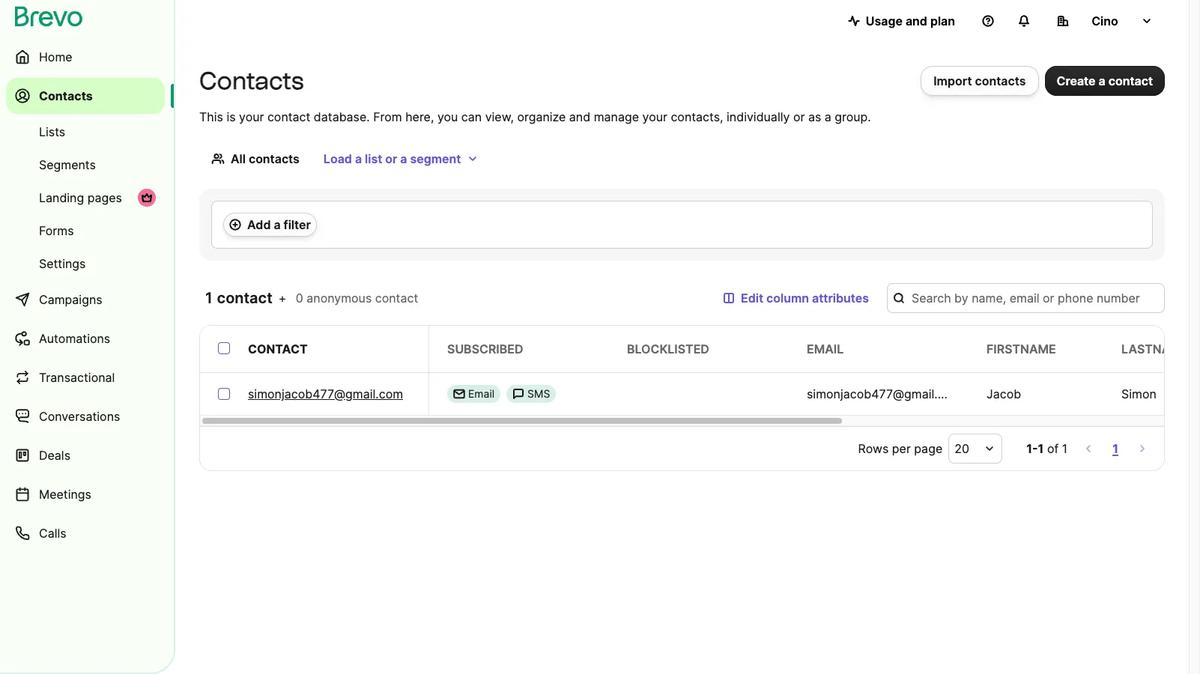 Task type: locate. For each thing, give the bounding box(es) containing it.
a for load a list or a segment
[[355, 151, 362, 166]]

deals link
[[6, 438, 165, 474]]

contacts up 'lists'
[[39, 88, 93, 103]]

home
[[39, 49, 72, 64]]

contacts
[[975, 73, 1026, 88], [249, 151, 300, 166]]

0 vertical spatial and
[[906, 13, 928, 28]]

add
[[247, 217, 271, 232]]

1 horizontal spatial or
[[794, 109, 805, 124]]

calls
[[39, 526, 66, 541]]

or
[[794, 109, 805, 124], [385, 151, 397, 166]]

database.
[[314, 109, 370, 124]]

subscribed
[[447, 342, 524, 357]]

1-1 of 1
[[1027, 441, 1068, 456]]

and left plan
[[906, 13, 928, 28]]

20
[[955, 441, 970, 456]]

meetings link
[[6, 477, 165, 513]]

your right manage
[[643, 109, 668, 124]]

edit column attributes button
[[711, 283, 881, 313]]

contacts inside button
[[975, 73, 1026, 88]]

1 horizontal spatial and
[[906, 13, 928, 28]]

contacts right all
[[249, 151, 300, 166]]

contact right "anonymous"
[[375, 291, 418, 306]]

import
[[934, 73, 972, 88]]

0 horizontal spatial contacts
[[249, 151, 300, 166]]

a right the "add" at the top
[[274, 217, 281, 232]]

1 horizontal spatial simonjacob477@gmail.com
[[807, 387, 962, 402]]

usage and plan
[[866, 13, 956, 28]]

firstname
[[987, 342, 1057, 357]]

0 horizontal spatial simonjacob477@gmail.com
[[248, 387, 403, 402]]

your right is
[[239, 109, 264, 124]]

import contacts
[[934, 73, 1026, 88]]

edit column attributes
[[741, 291, 869, 306]]

conversations link
[[6, 399, 165, 435]]

1 vertical spatial contacts
[[249, 151, 300, 166]]

of
[[1048, 441, 1059, 456]]

+
[[279, 291, 286, 306]]

1 inside button
[[1113, 441, 1119, 456]]

view,
[[485, 109, 514, 124]]

or right list
[[385, 151, 397, 166]]

blocklisted
[[627, 342, 710, 357]]

transactional
[[39, 370, 115, 385]]

contact right create
[[1109, 73, 1153, 88]]

meetings
[[39, 487, 91, 502]]

1
[[205, 289, 213, 307], [1038, 441, 1044, 456], [1062, 441, 1068, 456], [1113, 441, 1119, 456]]

0 horizontal spatial or
[[385, 151, 397, 166]]

lists link
[[6, 117, 165, 147]]

0 horizontal spatial your
[[239, 109, 264, 124]]

1 horizontal spatial contacts
[[975, 73, 1026, 88]]

add a filter
[[247, 217, 311, 232]]

1 vertical spatial and
[[569, 109, 591, 124]]

and left manage
[[569, 109, 591, 124]]

automations
[[39, 331, 110, 346]]

contact left the +
[[217, 289, 273, 307]]

add a filter button
[[223, 213, 317, 237]]

pages
[[87, 190, 122, 205]]

contacts
[[199, 67, 304, 95], [39, 88, 93, 103]]

campaigns link
[[6, 282, 165, 318]]

a left list
[[355, 151, 362, 166]]

rows
[[859, 441, 889, 456]]

landing
[[39, 190, 84, 205]]

1 vertical spatial or
[[385, 151, 397, 166]]

this is your contact database. from here, you can view, organize and manage your contacts, individually or as a group.
[[199, 109, 871, 124]]

plan
[[931, 13, 956, 28]]

anonymous
[[307, 291, 372, 306]]

group.
[[835, 109, 871, 124]]

0 vertical spatial contacts
[[975, 73, 1026, 88]]

a for add a filter
[[274, 217, 281, 232]]

can
[[461, 109, 482, 124]]

0 vertical spatial or
[[794, 109, 805, 124]]

contacts up is
[[199, 67, 304, 95]]

is
[[227, 109, 236, 124]]

simonjacob477@gmail.com up rows
[[807, 387, 962, 402]]

sms
[[528, 387, 550, 400]]

and
[[906, 13, 928, 28], [569, 109, 591, 124]]

your
[[239, 109, 264, 124], [643, 109, 668, 124]]

contact
[[1109, 73, 1153, 88], [267, 109, 311, 124], [217, 289, 273, 307], [375, 291, 418, 306]]

a right list
[[400, 151, 407, 166]]

contacts right the import
[[975, 73, 1026, 88]]

a
[[1099, 73, 1106, 88], [825, 109, 832, 124], [355, 151, 362, 166], [400, 151, 407, 166], [274, 217, 281, 232]]

create
[[1057, 73, 1096, 88]]

individually
[[727, 109, 790, 124]]

page
[[915, 441, 943, 456]]

usage
[[866, 13, 903, 28]]

or inside button
[[385, 151, 397, 166]]

a right create
[[1099, 73, 1106, 88]]

simonjacob477@gmail.com down 'contact'
[[248, 387, 403, 402]]

or left as
[[794, 109, 805, 124]]

1 horizontal spatial your
[[643, 109, 668, 124]]



Task type: describe. For each thing, give the bounding box(es) containing it.
load a list or a segment
[[324, 151, 461, 166]]

here,
[[406, 109, 434, 124]]

load a list or a segment button
[[312, 144, 491, 174]]

calls link
[[6, 516, 165, 552]]

all
[[231, 151, 246, 166]]

manage
[[594, 109, 639, 124]]

attributes
[[812, 291, 869, 306]]

0 horizontal spatial and
[[569, 109, 591, 124]]

conversations
[[39, 409, 120, 424]]

landing pages link
[[6, 183, 165, 213]]

1 button
[[1110, 438, 1122, 459]]

email
[[468, 387, 495, 400]]

Search by name, email or phone number search field
[[887, 283, 1165, 313]]

edit
[[741, 291, 764, 306]]

1 horizontal spatial contacts
[[199, 67, 304, 95]]

transactional link
[[6, 360, 165, 396]]

settings link
[[6, 249, 165, 279]]

settings
[[39, 256, 86, 271]]

per
[[892, 441, 911, 456]]

0 horizontal spatial contacts
[[39, 88, 93, 103]]

20 button
[[949, 434, 1003, 464]]

contact inside 1 contact + 0 anonymous contact
[[375, 291, 418, 306]]

automations link
[[6, 321, 165, 357]]

contacts for all contacts
[[249, 151, 300, 166]]

this
[[199, 109, 223, 124]]

lists
[[39, 124, 65, 139]]

rows per page
[[859, 441, 943, 456]]

filter
[[284, 217, 311, 232]]

create a contact button
[[1045, 66, 1165, 96]]

deals
[[39, 448, 70, 463]]

usage and plan button
[[836, 6, 967, 36]]

cino button
[[1045, 6, 1165, 36]]

1 contact + 0 anonymous contact
[[205, 289, 418, 307]]

landing pages
[[39, 190, 122, 205]]

contact inside button
[[1109, 73, 1153, 88]]

0
[[296, 291, 303, 306]]

contacts,
[[671, 109, 724, 124]]

1 your from the left
[[239, 109, 264, 124]]

segment
[[410, 151, 461, 166]]

forms
[[39, 223, 74, 238]]

segments link
[[6, 150, 165, 180]]

a right as
[[825, 109, 832, 124]]

you
[[438, 109, 458, 124]]

contacts for import contacts
[[975, 73, 1026, 88]]

left___c25ys image
[[453, 388, 465, 400]]

simonjacob477@gmail.com link
[[248, 385, 403, 403]]

simon
[[1122, 387, 1157, 402]]

contact up all contacts
[[267, 109, 311, 124]]

cino
[[1092, 13, 1119, 28]]

home link
[[6, 39, 165, 75]]

contact
[[248, 342, 308, 357]]

list
[[365, 151, 382, 166]]

2 simonjacob477@gmail.com from the left
[[807, 387, 962, 402]]

email
[[807, 342, 844, 357]]

lastname
[[1122, 342, 1189, 357]]

a for create a contact
[[1099, 73, 1106, 88]]

forms link
[[6, 216, 165, 246]]

load
[[324, 151, 352, 166]]

and inside usage and plan button
[[906, 13, 928, 28]]

contacts link
[[6, 78, 165, 114]]

1 simonjacob477@gmail.com from the left
[[248, 387, 403, 402]]

jacob
[[987, 387, 1022, 402]]

all contacts
[[231, 151, 300, 166]]

2 your from the left
[[643, 109, 668, 124]]

segments
[[39, 157, 96, 172]]

import contacts button
[[921, 66, 1039, 96]]

left___c25ys image
[[513, 388, 525, 400]]

left___rvooi image
[[141, 192, 153, 204]]

campaigns
[[39, 292, 102, 307]]

as
[[809, 109, 822, 124]]

create a contact
[[1057, 73, 1153, 88]]

1-
[[1027, 441, 1038, 456]]

column
[[767, 291, 809, 306]]

from
[[373, 109, 402, 124]]

organize
[[517, 109, 566, 124]]



Task type: vqa. For each thing, say whether or not it's contained in the screenshot.
left your
yes



